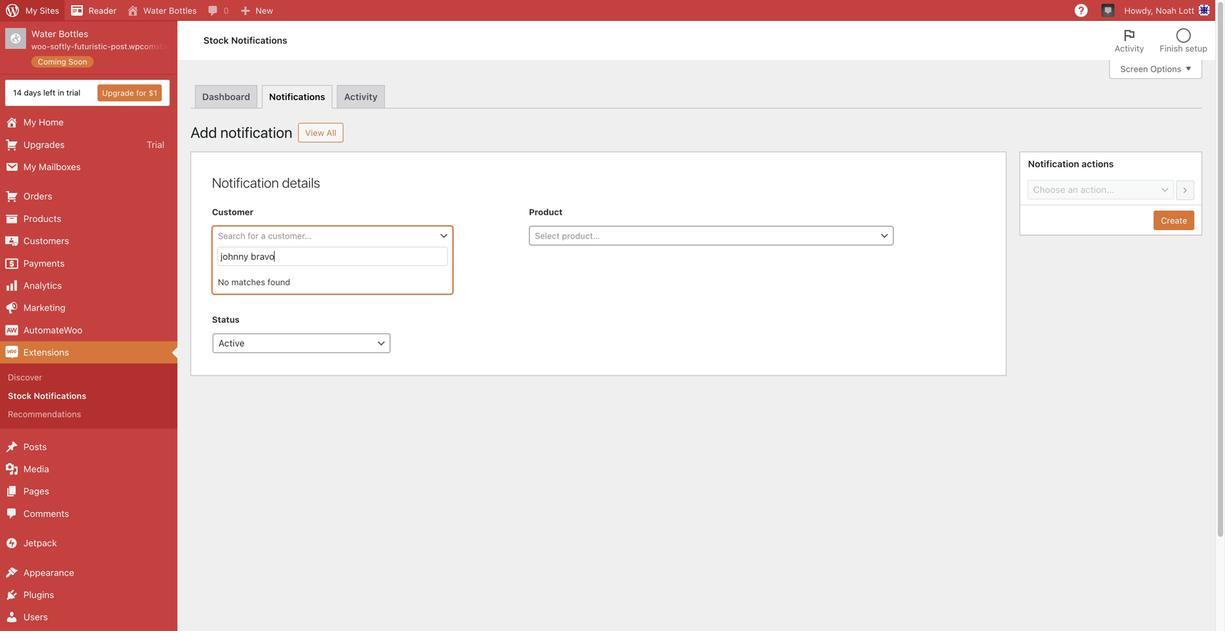 Task type: vqa. For each thing, say whether or not it's contained in the screenshot.
A
yes



Task type: locate. For each thing, give the bounding box(es) containing it.
search
[[218, 231, 245, 241]]

appearance link
[[0, 562, 178, 585]]

1 horizontal spatial notification
[[1029, 159, 1080, 169]]

for inside text box
[[248, 231, 259, 241]]

stock notifications link
[[0, 387, 178, 405]]

1 vertical spatial notification
[[212, 175, 279, 191]]

bottles for water bottles
[[169, 6, 197, 15]]

my left sites
[[25, 6, 37, 15]]

mailboxes
[[39, 162, 81, 172]]

0 horizontal spatial for
[[136, 88, 147, 98]]

0 vertical spatial notification
[[1029, 159, 1080, 169]]

bottles inside water bottles woo-softly-futuristic-post.wpcomstaging.com coming soon
[[59, 28, 88, 39]]

automatewoo
[[23, 325, 83, 336]]

plugins link
[[0, 585, 178, 607]]

1 horizontal spatial bottles
[[169, 6, 197, 15]]

select product…
[[535, 231, 600, 241]]

a
[[261, 231, 266, 241]]

0 horizontal spatial bottles
[[59, 28, 88, 39]]

activity inside button
[[1115, 43, 1145, 53]]

sites
[[40, 6, 59, 15]]

0 vertical spatial stock
[[204, 35, 229, 46]]

notification
[[220, 124, 293, 141]]

stock notifications down 'new' link
[[204, 35, 287, 46]]

for
[[136, 88, 147, 98], [248, 231, 259, 241]]

my home link
[[0, 111, 178, 134]]

main menu navigation
[[0, 21, 201, 632]]

my down upgrades
[[23, 162, 36, 172]]

payments link
[[0, 252, 178, 275]]

for for upgrade
[[136, 88, 147, 98]]

howdy,
[[1125, 6, 1154, 15]]

1 vertical spatial for
[[248, 231, 259, 241]]

for left a
[[248, 231, 259, 241]]

marketing
[[23, 303, 66, 313]]

0 vertical spatial stock notifications
[[204, 35, 287, 46]]

no matches found alert
[[213, 271, 453, 294]]

0 link
[[202, 0, 234, 21]]

14
[[13, 88, 22, 97]]

stock
[[204, 35, 229, 46], [8, 391, 31, 401]]

notifications up the view
[[269, 91, 325, 102]]

stock notifications
[[204, 35, 287, 46], [8, 391, 86, 401]]

0 vertical spatial for
[[136, 88, 147, 98]]

setup
[[1186, 43, 1208, 53]]

0 vertical spatial bottles
[[169, 6, 197, 15]]

my
[[25, 6, 37, 15], [23, 117, 36, 128], [23, 162, 36, 172]]

notification up customer
[[212, 175, 279, 191]]

in
[[58, 88, 64, 97]]

orders link
[[0, 185, 178, 208]]

my mailboxes link
[[0, 156, 178, 178]]

finish
[[1160, 43, 1184, 53]]

automatewoo link
[[0, 319, 178, 342]]

tab list containing activity
[[1107, 21, 1216, 60]]

stock down discover
[[8, 391, 31, 401]]

media
[[23, 464, 49, 475]]

for inside button
[[136, 88, 147, 98]]

add notification
[[191, 124, 293, 141]]

stock notifications up "recommendations" at the bottom of page
[[8, 391, 86, 401]]

0 vertical spatial water
[[143, 6, 167, 15]]

1 horizontal spatial water
[[143, 6, 167, 15]]

my inside toolbar navigation
[[25, 6, 37, 15]]

dashboard
[[202, 91, 250, 102]]

bottles up softly-
[[59, 28, 88, 39]]

bottles left "0" link
[[169, 6, 197, 15]]

details
[[282, 175, 320, 191]]

1 vertical spatial my
[[23, 117, 36, 128]]

my home
[[23, 117, 64, 128]]

screen options
[[1121, 64, 1182, 74]]

notifications up "recommendations" at the bottom of page
[[34, 391, 86, 401]]

tab list
[[1107, 21, 1216, 60]]

my for my mailboxes
[[23, 162, 36, 172]]

coming
[[38, 57, 66, 66]]

bottles
[[169, 6, 197, 15], [59, 28, 88, 39]]

1 vertical spatial stock
[[8, 391, 31, 401]]

my for my home
[[23, 117, 36, 128]]

notifications down 'new' link
[[231, 35, 287, 46]]

for left $1
[[136, 88, 147, 98]]

notification
[[1029, 159, 1080, 169], [212, 175, 279, 191]]

0 horizontal spatial stock
[[8, 391, 31, 401]]

2 vertical spatial my
[[23, 162, 36, 172]]

comments link
[[0, 503, 178, 526]]

posts link
[[0, 436, 178, 459]]

howdy, noah lott
[[1125, 6, 1195, 15]]

notification left actions
[[1029, 159, 1080, 169]]

notifications inside main menu navigation
[[34, 391, 86, 401]]

1 vertical spatial water
[[31, 28, 56, 39]]

all
[[327, 128, 337, 138]]

for for search
[[248, 231, 259, 241]]

water inside water bottles woo-softly-futuristic-post.wpcomstaging.com coming soon
[[31, 28, 56, 39]]

status
[[212, 315, 240, 325]]

0 horizontal spatial stock notifications
[[8, 391, 86, 401]]

media link
[[0, 459, 178, 481]]

add
[[191, 124, 217, 141]]

water up woo-
[[31, 28, 56, 39]]

marketing link
[[0, 297, 178, 319]]

1 horizontal spatial stock notifications
[[204, 35, 287, 46]]

0 horizontal spatial activity
[[344, 91, 378, 102]]

None search field
[[217, 247, 448, 266]]

0 horizontal spatial water
[[31, 28, 56, 39]]

customer
[[212, 207, 254, 217]]

notification for notification details
[[212, 175, 279, 191]]

0
[[224, 6, 229, 15]]

notification actions
[[1029, 159, 1114, 169]]

users
[[23, 612, 48, 623]]

notification details
[[212, 175, 320, 191]]

stock notifications inside main menu navigation
[[8, 391, 86, 401]]

water for water bottles woo-softly-futuristic-post.wpcomstaging.com coming soon
[[31, 28, 56, 39]]

finish setup button
[[1153, 21, 1216, 60]]

product…
[[562, 231, 600, 241]]

water inside toolbar navigation
[[143, 6, 167, 15]]

payments
[[23, 258, 65, 269]]

water bottles
[[143, 6, 197, 15]]

posts
[[23, 442, 47, 453]]

products link
[[0, 208, 178, 230]]

view
[[305, 128, 324, 138]]

Select product… field
[[529, 226, 894, 246]]

my left home
[[23, 117, 36, 128]]

1 horizontal spatial for
[[248, 231, 259, 241]]

1 vertical spatial stock notifications
[[8, 391, 86, 401]]

stock down "0" link
[[204, 35, 229, 46]]

2 vertical spatial notifications
[[34, 391, 86, 401]]

activity
[[1115, 43, 1145, 53], [344, 91, 378, 102]]

water
[[143, 6, 167, 15], [31, 28, 56, 39]]

Enter customer e-mail… text field
[[213, 270, 454, 290]]

1 horizontal spatial stock
[[204, 35, 229, 46]]

0 vertical spatial my
[[25, 6, 37, 15]]

14 days left in trial
[[13, 88, 80, 97]]

1 vertical spatial notifications
[[269, 91, 325, 102]]

water up the post.wpcomstaging.com
[[143, 6, 167, 15]]

finish setup
[[1160, 43, 1208, 53]]

Search for a customer… text field
[[213, 227, 453, 245]]

water for water bottles
[[143, 6, 167, 15]]

bottles for water bottles woo-softly-futuristic-post.wpcomstaging.com coming soon
[[59, 28, 88, 39]]

0 horizontal spatial notification
[[212, 175, 279, 191]]

1 vertical spatial bottles
[[59, 28, 88, 39]]

1 vertical spatial activity
[[344, 91, 378, 102]]

bottles inside toolbar navigation
[[169, 6, 197, 15]]

0 vertical spatial activity
[[1115, 43, 1145, 53]]

1 horizontal spatial activity
[[1115, 43, 1145, 53]]

water bottles link
[[122, 0, 202, 21]]



Task type: describe. For each thing, give the bounding box(es) containing it.
trial
[[66, 88, 80, 97]]

extensions link
[[0, 342, 178, 364]]

products
[[23, 213, 61, 224]]

dashboard link
[[195, 85, 257, 108]]

Search for a customer… field
[[212, 226, 453, 246]]

notification image
[[1104, 5, 1114, 15]]

search for a customer…
[[218, 231, 312, 241]]

customer…
[[268, 231, 312, 241]]

orders
[[23, 191, 52, 202]]

recommendations link
[[0, 405, 178, 424]]

analytics link
[[0, 275, 178, 297]]

new link
[[234, 0, 278, 21]]

my for my sites
[[25, 6, 37, 15]]

options
[[1151, 64, 1182, 74]]

no matches found
[[218, 278, 290, 287]]

found
[[268, 278, 290, 287]]

notifications link
[[262, 85, 333, 109]]

reader
[[89, 6, 117, 15]]

my sites
[[25, 6, 59, 15]]

days
[[24, 88, 41, 97]]

activity link
[[337, 85, 385, 108]]

jetpack
[[23, 538, 57, 549]]

matches
[[232, 278, 265, 287]]

noah
[[1156, 6, 1177, 15]]

recommendations
[[8, 410, 81, 419]]

pages
[[23, 486, 49, 497]]

$1
[[149, 88, 157, 98]]

customers
[[23, 236, 69, 246]]

no
[[218, 278, 229, 287]]

discover link
[[0, 369, 178, 387]]

toolbar navigation
[[0, 0, 1216, 23]]

view all link
[[298, 123, 344, 143]]

woo-
[[31, 42, 50, 51]]

view all
[[305, 128, 337, 138]]

actions
[[1082, 159, 1114, 169]]

upgrade for $1
[[102, 88, 157, 98]]

appearance
[[23, 568, 74, 579]]

trial
[[147, 139, 164, 150]]

water bottles woo-softly-futuristic-post.wpcomstaging.com coming soon
[[31, 28, 201, 66]]

jetpack link
[[0, 533, 178, 555]]

screen options button
[[1110, 59, 1203, 79]]

customers link
[[0, 230, 178, 252]]

0 vertical spatial notifications
[[231, 35, 287, 46]]

screen
[[1121, 64, 1149, 74]]

softly-
[[50, 42, 74, 51]]

home
[[39, 117, 64, 128]]

analytics
[[23, 280, 62, 291]]

plugins
[[23, 590, 54, 601]]

lott
[[1180, 6, 1195, 15]]

my mailboxes
[[23, 162, 81, 172]]

my sites link
[[0, 0, 65, 21]]

create button
[[1154, 211, 1195, 230]]

reader link
[[65, 0, 122, 21]]

discover
[[8, 373, 42, 383]]

upgrades
[[23, 139, 65, 150]]

soon
[[68, 57, 87, 66]]

select
[[535, 231, 560, 241]]

upgrade for $1 button
[[98, 85, 162, 102]]

create
[[1162, 216, 1188, 226]]

product
[[529, 207, 563, 217]]

notification for notification actions
[[1029, 159, 1080, 169]]

Select product… text field
[[530, 227, 894, 245]]

left
[[43, 88, 55, 97]]

upgrade
[[102, 88, 134, 98]]

post.wpcomstaging.com
[[111, 42, 201, 51]]

comments
[[23, 509, 69, 520]]

stock inside main menu navigation
[[8, 391, 31, 401]]

extensions
[[23, 347, 69, 358]]

new
[[256, 6, 273, 15]]



